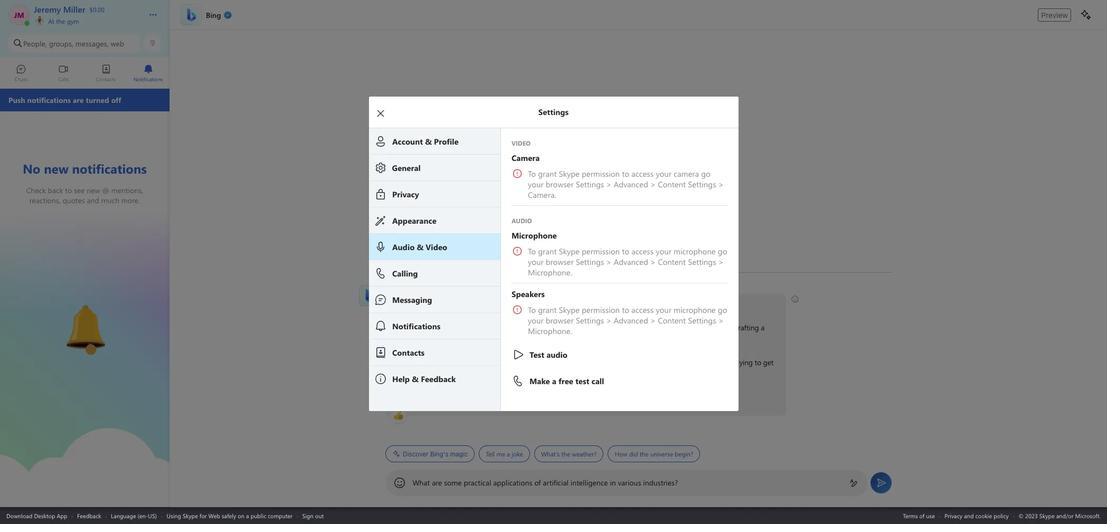 Task type: vqa. For each thing, say whether or not it's contained in the screenshot.
go
yes



Task type: locate. For each thing, give the bounding box(es) containing it.
groups, inside button
[[49, 38, 73, 48]]

artificial
[[543, 478, 569, 488]]

1 horizontal spatial the
[[561, 450, 570, 458]]

1 vertical spatial advanced
[[614, 256, 648, 267]]

2 vertical spatial grant
[[538, 304, 557, 315]]

0 horizontal spatial i'm
[[391, 358, 401, 368]]

1 vertical spatial type
[[469, 392, 483, 402]]

1 vertical spatial permission
[[582, 246, 620, 256]]

3 grant from the top
[[538, 304, 557, 315]]

0 vertical spatial a
[[761, 323, 764, 333]]

1 vertical spatial for
[[409, 334, 418, 344]]

1 vertical spatial microphone.
[[528, 326, 572, 336]]

0 horizontal spatial a
[[246, 512, 249, 520]]

a inside tell me a joke button
[[507, 450, 510, 458]]

for left web
[[200, 512, 207, 520]]

content
[[658, 179, 686, 189], [658, 256, 686, 267], [658, 315, 686, 326]]

1 browser from the top
[[546, 179, 574, 189]]

2 i'm from the left
[[458, 358, 467, 368]]

2 horizontal spatial i'm
[[709, 358, 719, 368]]

2 vertical spatial browser
[[546, 315, 574, 326]]

0 vertical spatial microphone
[[674, 246, 716, 256]]

permission inside the to grant skype permission to access your camera go your browser settings > advanced > content settings > camera.
[[582, 168, 620, 179]]

practical
[[464, 478, 491, 488]]

the inside "button"
[[561, 450, 570, 458]]

0 vertical spatial to
[[528, 168, 536, 179]]

magic
[[450, 450, 468, 458]]

1 horizontal spatial get
[[763, 358, 774, 368]]

0 vertical spatial microphone.
[[528, 267, 572, 278]]

microphone
[[674, 246, 716, 256], [674, 304, 716, 315]]

0 vertical spatial grant
[[538, 168, 557, 179]]

0 vertical spatial advanced
[[614, 179, 648, 189]]

skype
[[559, 168, 580, 179], [559, 246, 580, 256], [559, 304, 580, 315], [183, 512, 198, 520]]

me right tell
[[496, 450, 505, 458]]

hey,
[[391, 299, 405, 309]]

2 browser from the top
[[546, 256, 574, 267]]

3 to from the top
[[528, 304, 536, 315]]

say
[[572, 358, 582, 368]]

0 vertical spatial groups,
[[49, 38, 73, 48]]

the right what's
[[561, 450, 570, 458]]

can
[[461, 299, 472, 309]]

i left might at bottom
[[548, 358, 550, 368]]

so
[[448, 358, 456, 368]]

what's the weather?
[[541, 450, 597, 458]]

>
[[606, 179, 612, 189], [650, 179, 656, 189], [718, 179, 724, 189], [606, 256, 612, 267], [650, 256, 656, 267], [718, 256, 724, 267], [606, 315, 612, 326], [650, 315, 656, 326], [718, 315, 724, 326]]

audio & video settings dialog
[[369, 96, 754, 411]]

messages,
[[75, 38, 109, 48]]

still
[[469, 358, 480, 368]]

curious
[[420, 334, 443, 344]]

any
[[416, 323, 427, 333]]

microphone. up "(smileeyes)"
[[528, 267, 572, 278]]

1 grant from the top
[[538, 168, 557, 179]]

0 horizontal spatial get
[[660, 358, 670, 368]]

1 vertical spatial groups,
[[468, 334, 492, 344]]

1 horizontal spatial for
[[409, 334, 418, 344]]

1 vertical spatial grant
[[538, 246, 557, 256]]

0 horizontal spatial how
[[445, 299, 460, 309]]

0 vertical spatial permission
[[582, 168, 620, 179]]

0 vertical spatial to grant skype permission to access your microphone go your browser settings > advanced > content settings > microphone.
[[528, 246, 729, 278]]

2 vertical spatial for
[[200, 512, 207, 520]]

2 horizontal spatial the
[[640, 450, 649, 458]]

0 horizontal spatial the
[[56, 17, 65, 25]]

2 microphone. from the top
[[528, 326, 572, 336]]

Type a message text field
[[413, 478, 841, 488]]

type up curious
[[429, 323, 443, 333]]

type right over,
[[469, 392, 483, 402]]

of left artificial
[[535, 478, 541, 488]]

0 vertical spatial i
[[474, 299, 476, 309]]

privacy
[[945, 512, 963, 520]]

0 vertical spatial in
[[579, 323, 585, 333]]

2 vertical spatial a
[[246, 512, 249, 520]]

1 vertical spatial microphone
[[674, 304, 716, 315]]

use
[[926, 512, 935, 520]]

1 microphone from the top
[[674, 246, 716, 256]]

0 vertical spatial of
[[445, 323, 451, 333]]

0 horizontal spatial groups,
[[49, 38, 73, 48]]

groups,
[[49, 38, 73, 48], [468, 334, 492, 344]]

feedback
[[77, 512, 101, 520]]

remember
[[494, 334, 527, 344]]

to
[[622, 168, 629, 179], [622, 246, 629, 256], [622, 304, 629, 315], [692, 323, 699, 333], [529, 334, 535, 344], [755, 358, 761, 368], [428, 392, 435, 402]]

learning.
[[482, 358, 509, 368]]

some
[[444, 478, 462, 488]]

2 vertical spatial access
[[631, 304, 654, 315]]

me left any
[[404, 323, 414, 333]]

tab list
[[0, 60, 170, 89]]

1 vertical spatial content
[[658, 256, 686, 267]]

1 content from the top
[[658, 179, 686, 189]]

drafting
[[734, 323, 759, 333]]

microphone. down "(smileeyes)"
[[528, 326, 572, 336]]

safely
[[222, 512, 236, 520]]

1 horizontal spatial i
[[548, 358, 550, 368]]

ask
[[391, 323, 402, 333]]

ai
[[412, 358, 419, 368]]

various
[[618, 478, 641, 488]]

0 vertical spatial go
[[701, 168, 711, 179]]

advanced
[[614, 179, 648, 189], [614, 256, 648, 267], [614, 315, 648, 326]]

get right trying
[[763, 358, 774, 368]]

1 vertical spatial i
[[548, 358, 550, 368]]

go inside the to grant skype permission to access your camera go your browser settings > advanced > content settings > camera.
[[701, 168, 711, 179]]

a right drafting
[[761, 323, 764, 333]]

i
[[474, 299, 476, 309], [548, 358, 550, 368]]

2 get from the left
[[763, 358, 774, 368]]

(smileeyes)
[[531, 299, 566, 309]]

are
[[432, 478, 442, 488]]

1 to from the top
[[528, 168, 536, 179]]

1 horizontal spatial type
[[469, 392, 483, 402]]

i'm right so
[[458, 358, 467, 368]]

a right on
[[246, 512, 249, 520]]

your
[[656, 168, 671, 179], [528, 179, 544, 189], [656, 246, 671, 256], [528, 256, 544, 267], [656, 304, 671, 315], [528, 315, 544, 326], [664, 323, 678, 333]]

1 horizontal spatial in
[[610, 478, 616, 488]]

1 i'm from the left
[[391, 358, 401, 368]]

0 vertical spatial access
[[631, 168, 654, 179]]

the right did
[[640, 450, 649, 458]]

i'm left just
[[709, 358, 719, 368]]

0 horizontal spatial you
[[397, 392, 409, 402]]

0 horizontal spatial of
[[445, 323, 451, 333]]

0 horizontal spatial me
[[404, 323, 414, 333]]

terms of use link
[[903, 512, 935, 520]]

a left joke
[[507, 450, 510, 458]]

you
[[494, 299, 506, 309], [397, 392, 409, 402]]

1 permission from the top
[[582, 168, 620, 179]]

1 horizontal spatial i'm
[[458, 358, 467, 368]]

skype inside the to grant skype permission to access your camera go your browser settings > advanced > content settings > camera.
[[559, 168, 580, 179]]

in up with
[[579, 323, 585, 333]]

for right itinerary
[[653, 323, 662, 333]]

bing
[[426, 299, 441, 309]]

0 horizontal spatial type
[[429, 323, 443, 333]]

0 vertical spatial you
[[494, 299, 506, 309]]

(openhands)
[[708, 392, 747, 402]]

for right story
[[409, 334, 418, 344]]

camera.
[[528, 189, 556, 200]]

how left did
[[615, 450, 627, 458]]

2 vertical spatial to
[[528, 304, 536, 315]]

you right the if
[[397, 392, 409, 402]]

in left various on the bottom of the page
[[610, 478, 616, 488]]

you right the help
[[494, 299, 506, 309]]

the for at
[[56, 17, 65, 25]]

2 vertical spatial permission
[[582, 304, 620, 315]]

get left mad
[[660, 358, 670, 368]]

1 horizontal spatial groups,
[[468, 334, 492, 344]]

using
[[167, 512, 181, 520]]

a
[[761, 323, 764, 333], [507, 450, 510, 458], [246, 512, 249, 520]]

me inside button
[[496, 450, 505, 458]]

0 vertical spatial browser
[[546, 179, 574, 189]]

people, groups, messages, web button
[[8, 34, 140, 53]]

groups, down like
[[468, 334, 492, 344]]

1 advanced from the top
[[614, 179, 648, 189]]

i right can
[[474, 299, 476, 309]]

i'm
[[391, 358, 401, 368], [458, 358, 467, 368], [709, 358, 719, 368]]

0 horizontal spatial i
[[474, 299, 476, 309]]

go
[[701, 168, 711, 179], [718, 246, 727, 256], [718, 304, 727, 315]]

computer
[[268, 512, 293, 520]]

0 horizontal spatial for
[[200, 512, 207, 520]]

bell
[[53, 301, 67, 312]]

0 vertical spatial for
[[653, 323, 662, 333]]

is
[[420, 299, 424, 309]]

mad
[[672, 358, 686, 368]]

what's the weather? button
[[534, 446, 604, 463]]

begin?
[[675, 450, 693, 458]]

the for what's
[[561, 450, 570, 458]]

public
[[251, 512, 266, 520]]

me left with
[[566, 334, 576, 344]]

0 vertical spatial content
[[658, 179, 686, 189]]

1 vertical spatial of
[[535, 478, 541, 488]]

question,
[[453, 323, 482, 333]]

2 horizontal spatial a
[[761, 323, 764, 333]]

1 horizontal spatial of
[[535, 478, 541, 488]]

3 browser from the top
[[546, 315, 574, 326]]

2 content from the top
[[658, 256, 686, 267]]

2 horizontal spatial of
[[920, 512, 925, 520]]

2 vertical spatial advanced
[[614, 315, 648, 326]]

1 horizontal spatial a
[[507, 450, 510, 458]]

0 vertical spatial me
[[404, 323, 414, 333]]

groups, down at the gym
[[49, 38, 73, 48]]

of inside "ask me any type of question, like finding vegan restaurants in cambridge, itinerary for your trip to europe or drafting a story for curious kids. in groups, remember to mention me with @bing. i'm an ai preview, so i'm still learning. sometimes i might say something weird. don't get mad at me, i'm just trying to get better! if you want to start over, type"
[[445, 323, 451, 333]]

1 horizontal spatial me
[[496, 450, 505, 458]]

2 to from the top
[[528, 246, 536, 256]]

with
[[577, 334, 591, 344]]

web
[[111, 38, 124, 48]]

the right at
[[56, 17, 65, 25]]

to inside the to grant skype permission to access your camera go your browser settings > advanced > content settings > camera.
[[622, 168, 629, 179]]

1 vertical spatial browser
[[546, 256, 574, 267]]

get
[[660, 358, 670, 368], [763, 358, 774, 368]]

1 vertical spatial to grant skype permission to access your microphone go your browser settings > advanced > content settings > microphone.
[[528, 304, 729, 336]]

i'm left the an
[[391, 358, 401, 368]]

weird.
[[620, 358, 639, 368]]

2 vertical spatial me
[[496, 450, 505, 458]]

3 permission from the top
[[582, 304, 620, 315]]

just
[[721, 358, 732, 368]]

access inside the to grant skype permission to access your camera go your browser settings > advanced > content settings > camera.
[[631, 168, 654, 179]]

of left use
[[920, 512, 925, 520]]

of up kids.
[[445, 323, 451, 333]]

1 access from the top
[[631, 168, 654, 179]]

at the gym
[[46, 17, 79, 25]]

out
[[315, 512, 324, 520]]

1 vertical spatial how
[[615, 450, 627, 458]]

1 get from the left
[[660, 358, 670, 368]]

1 vertical spatial access
[[631, 246, 654, 256]]

microphone.
[[528, 267, 572, 278], [528, 326, 572, 336]]

help
[[478, 299, 492, 309]]

1 vertical spatial a
[[507, 450, 510, 458]]

0 vertical spatial how
[[445, 299, 460, 309]]

2 horizontal spatial me
[[566, 334, 576, 344]]

ask me any type of question, like finding vegan restaurants in cambridge, itinerary for your trip to europe or drafting a story for curious kids. in groups, remember to mention me with @bing. i'm an ai preview, so i'm still learning. sometimes i might say something weird. don't get mad at me, i'm just trying to get better! if you want to start over, type
[[391, 323, 776, 402]]

joke
[[512, 450, 523, 458]]

1 microphone. from the top
[[528, 267, 572, 278]]

2 vertical spatial content
[[658, 315, 686, 326]]

me for ask me any type of question, like finding vegan restaurants in cambridge, itinerary for your trip to europe or drafting a story for curious kids. in groups, remember to mention me with @bing. i'm an ai preview, so i'm still learning. sometimes i might say something weird. don't get mad at me, i'm just trying to get better! if you want to start over, type
[[404, 323, 414, 333]]

intelligence
[[571, 478, 608, 488]]

1 horizontal spatial how
[[615, 450, 627, 458]]

how right !
[[445, 299, 460, 309]]

0 horizontal spatial in
[[579, 323, 585, 333]]

1 vertical spatial to
[[528, 246, 536, 256]]

europe
[[701, 323, 723, 333]]

1 vertical spatial you
[[397, 392, 409, 402]]

permission
[[582, 168, 620, 179], [582, 246, 620, 256], [582, 304, 620, 315]]

to grant skype permission to access your camera go your browser settings > advanced > content settings > camera.
[[528, 168, 726, 200]]



Task type: describe. For each thing, give the bounding box(es) containing it.
2 vertical spatial go
[[718, 304, 727, 315]]

like
[[484, 323, 495, 333]]

terms of use
[[903, 512, 935, 520]]

sign
[[302, 512, 314, 520]]

in
[[460, 334, 466, 344]]

1 vertical spatial go
[[718, 246, 727, 256]]

3 access from the top
[[631, 304, 654, 315]]

universe
[[650, 450, 673, 458]]

at
[[688, 358, 694, 368]]

3 advanced from the top
[[614, 315, 648, 326]]

preview
[[1042, 10, 1068, 19]]

preview,
[[421, 358, 446, 368]]

2 to grant skype permission to access your microphone go your browser settings > advanced > content settings > microphone. from the top
[[528, 304, 729, 336]]

cookie
[[976, 512, 992, 520]]

what are some practical applications of artificial intelligence in various industries?
[[413, 478, 678, 488]]

1 horizontal spatial you
[[494, 299, 506, 309]]

what
[[413, 478, 430, 488]]

1 vertical spatial in
[[610, 478, 616, 488]]

i inside "ask me any type of question, like finding vegan restaurants in cambridge, itinerary for your trip to europe or drafting a story for curious kids. in groups, remember to mention me with @bing. i'm an ai preview, so i'm still learning. sometimes i might say something weird. don't get mad at me, i'm just trying to get better! if you want to start over, type"
[[548, 358, 550, 368]]

finding
[[497, 323, 519, 333]]

me,
[[696, 358, 707, 368]]

grant inside the to grant skype permission to access your camera go your browser settings > advanced > content settings > camera.
[[538, 168, 557, 179]]

how inside button
[[615, 450, 627, 458]]

how did the universe begin? button
[[608, 446, 700, 463]]

sign out link
[[302, 512, 324, 520]]

content inside the to grant skype permission to access your camera go your browser settings > advanced > content settings > camera.
[[658, 179, 686, 189]]

using skype for web safely on a public computer link
[[167, 512, 293, 520]]

how did the universe begin?
[[615, 450, 693, 458]]

a inside "ask me any type of question, like finding vegan restaurants in cambridge, itinerary for your trip to europe or drafting a story for curious kids. in groups, remember to mention me with @bing. i'm an ai preview, so i'm still learning. sometimes i might say something weird. don't get mad at me, i'm just trying to get better! if you want to start over, type"
[[761, 323, 764, 333]]

sign out
[[302, 512, 324, 520]]

terms
[[903, 512, 918, 520]]

bing,
[[385, 285, 399, 293]]

an
[[403, 358, 410, 368]]

language
[[111, 512, 136, 520]]

2 microphone from the top
[[674, 304, 716, 315]]

am
[[414, 285, 424, 293]]

2 access from the top
[[631, 246, 654, 256]]

9:24
[[401, 285, 412, 293]]

industries?
[[643, 478, 678, 488]]

3 content from the top
[[658, 315, 686, 326]]

trying
[[734, 358, 753, 368]]

did
[[629, 450, 638, 458]]

your inside "ask me any type of question, like finding vegan restaurants in cambridge, itinerary for your trip to europe or drafting a story for curious kids. in groups, remember to mention me with @bing. i'm an ai preview, so i'm still learning. sometimes i might say something weird. don't get mad at me, i'm just trying to get better! if you want to start over, type"
[[664, 323, 678, 333]]

download
[[6, 512, 32, 520]]

using skype for web safely on a public computer
[[167, 512, 293, 520]]

0 vertical spatial type
[[429, 323, 443, 333]]

groups, inside "ask me any type of question, like finding vegan restaurants in cambridge, itinerary for your trip to europe or drafting a story for curious kids. in groups, remember to mention me with @bing. i'm an ai preview, so i'm still learning. sometimes i might say something weird. don't get mad at me, i'm just trying to get better! if you want to start over, type"
[[468, 334, 492, 344]]

language (en-us) link
[[111, 512, 157, 520]]

2 horizontal spatial for
[[653, 323, 662, 333]]

1 vertical spatial me
[[566, 334, 576, 344]]

something
[[584, 358, 618, 368]]

might
[[552, 358, 570, 368]]

desktop
[[34, 512, 55, 520]]

3 i'm from the left
[[709, 358, 719, 368]]

vegan
[[521, 323, 540, 333]]

mention
[[537, 334, 564, 344]]

over,
[[453, 392, 467, 402]]

discover
[[403, 450, 428, 458]]

weather?
[[572, 450, 597, 458]]

cambridge,
[[586, 323, 623, 333]]

1 to grant skype permission to access your microphone go your browser settings > advanced > content settings > microphone. from the top
[[528, 246, 729, 278]]

in inside "ask me any type of question, like finding vegan restaurants in cambridge, itinerary for your trip to europe or drafting a story for curious kids. in groups, remember to mention me with @bing. i'm an ai preview, so i'm still learning. sometimes i might say something weird. don't get mad at me, i'm just trying to get better! if you want to start over, type"
[[579, 323, 585, 333]]

people, groups, messages, web
[[23, 38, 124, 48]]

me for tell me a joke
[[496, 450, 505, 458]]

2 advanced from the top
[[614, 256, 648, 267]]

at
[[48, 17, 54, 25]]

feedback link
[[77, 512, 101, 520]]

or
[[725, 323, 732, 333]]

applications
[[493, 478, 533, 488]]

kids.
[[444, 334, 458, 344]]

2 grant from the top
[[538, 246, 557, 256]]

and
[[964, 512, 974, 520]]

to inside the to grant skype permission to access your camera go your browser settings > advanced > content settings > camera.
[[528, 168, 536, 179]]

on
[[238, 512, 245, 520]]

download desktop app link
[[6, 512, 67, 520]]

camera
[[674, 168, 699, 179]]

advanced inside the to grant skype permission to access your camera go your browser settings > advanced > content settings > camera.
[[614, 179, 648, 189]]

language (en-us)
[[111, 512, 157, 520]]

trip
[[680, 323, 691, 333]]

you inside "ask me any type of question, like finding vegan restaurants in cambridge, itinerary for your trip to europe or drafting a story for curious kids. in groups, remember to mention me with @bing. i'm an ai preview, so i'm still learning. sometimes i might say something weird. don't get mad at me, i'm just trying to get better! if you want to start over, type"
[[397, 392, 409, 402]]

sometimes
[[511, 358, 546, 368]]

bing, 9:24 am
[[385, 285, 424, 293]]

browser inside the to grant skype permission to access your camera go your browser settings > advanced > content settings > camera.
[[546, 179, 574, 189]]

don't
[[641, 358, 658, 368]]

gym
[[67, 17, 79, 25]]

us)
[[148, 512, 157, 520]]

start
[[436, 392, 451, 402]]

if
[[391, 392, 395, 402]]

people,
[[23, 38, 47, 48]]

!
[[441, 299, 443, 309]]

newtopic
[[485, 392, 515, 402]]

policy
[[994, 512, 1009, 520]]

this
[[406, 299, 418, 309]]

discover bing's magic
[[403, 450, 468, 458]]

tell me a joke button
[[479, 446, 530, 463]]

tell me a joke
[[486, 450, 523, 458]]

app
[[57, 512, 67, 520]]

2 permission from the top
[[582, 246, 620, 256]]

hey, this is bing ! how can i help you today?
[[391, 299, 530, 309]]

2 vertical spatial of
[[920, 512, 925, 520]]

download desktop app
[[6, 512, 67, 520]]



